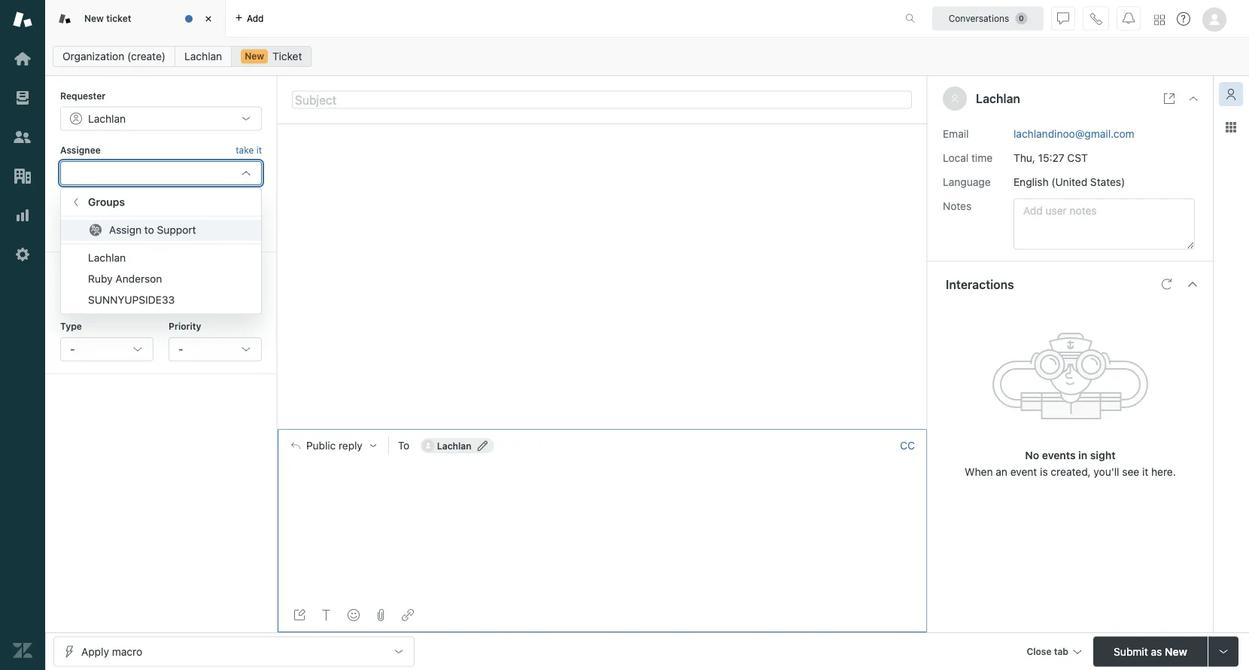 Task type: locate. For each thing, give the bounding box(es) containing it.
secondary element
[[45, 41, 1250, 72]]

cc button
[[900, 439, 916, 452]]

1 horizontal spatial close image
[[1188, 93, 1200, 105]]

notes
[[943, 200, 972, 212]]

lachlan inside "requester" element
[[88, 112, 126, 125]]

assign
[[109, 224, 142, 236]]

lachlandinoo@gmail.com
[[1014, 127, 1135, 140]]

apps image
[[1226, 121, 1238, 133]]

zendesk support image
[[13, 10, 32, 29]]

lachlan down requester
[[88, 112, 126, 125]]

submit
[[1114, 645, 1149, 658]]

take
[[236, 145, 254, 155]]

0 horizontal spatial -
[[70, 343, 75, 355]]

2 - from the left
[[178, 343, 183, 355]]

0 horizontal spatial - button
[[60, 337, 154, 361]]

ruby anderson
[[88, 272, 162, 285]]

2 horizontal spatial new
[[1165, 645, 1188, 658]]

cst
[[1068, 151, 1089, 164]]

priority
[[169, 321, 201, 332]]

close tab
[[1027, 646, 1069, 657]]

zendesk image
[[13, 641, 32, 660]]

cc
[[901, 439, 915, 452]]

- down type
[[70, 343, 75, 355]]

- button down the "priority"
[[169, 337, 262, 361]]

it right take
[[256, 145, 262, 155]]

1 horizontal spatial new
[[245, 51, 264, 61]]

assignee element
[[60, 161, 262, 185]]

interactions
[[946, 277, 1015, 291]]

time
[[972, 151, 993, 164]]

reporting image
[[13, 206, 32, 225]]

add button
[[226, 0, 273, 37]]

close image
[[201, 11, 216, 26], [1188, 93, 1200, 105]]

2 vertical spatial new
[[1165, 645, 1188, 658]]

see
[[1123, 465, 1140, 478]]

local
[[943, 151, 969, 164]]

lachlan inside assignee list box
[[88, 251, 126, 264]]

1 vertical spatial new
[[245, 51, 264, 61]]

minimize composer image
[[596, 423, 608, 435]]

1 - from the left
[[70, 343, 75, 355]]

it
[[256, 145, 262, 155], [1143, 465, 1149, 478]]

0 horizontal spatial close image
[[201, 11, 216, 26]]

organizations image
[[13, 166, 32, 186]]

thu, 15:27 cst
[[1014, 151, 1089, 164]]

new inside tab
[[84, 13, 104, 24]]

1 horizontal spatial it
[[1143, 465, 1149, 478]]

draft mode image
[[294, 609, 306, 621]]

-
[[70, 343, 75, 355], [178, 343, 183, 355]]

close image right view more details icon at the right top
[[1188, 93, 1200, 105]]

submit as new
[[1114, 645, 1188, 658]]

assignee list box
[[60, 188, 262, 314]]

ticket
[[106, 13, 131, 24]]

1 horizontal spatial - button
[[169, 337, 262, 361]]

1 - button from the left
[[60, 337, 154, 361]]

assign to support
[[109, 224, 196, 236]]

public
[[306, 439, 336, 452]]

lachlan
[[185, 50, 222, 62], [976, 91, 1021, 106], [88, 112, 126, 125], [88, 251, 126, 264], [437, 440, 472, 451]]

0 vertical spatial close image
[[201, 11, 216, 26]]

new inside secondary element
[[245, 51, 264, 61]]

assign to support option
[[61, 219, 261, 240]]

1 vertical spatial it
[[1143, 465, 1149, 478]]

- button
[[60, 337, 154, 361], [169, 337, 262, 361]]

ticket
[[273, 50, 302, 62]]

displays possible ticket submission types image
[[1218, 646, 1230, 658]]

tab
[[1055, 646, 1069, 657]]

new
[[84, 13, 104, 24], [245, 51, 264, 61], [1165, 645, 1188, 658]]

lachlan up the 'ruby'
[[88, 251, 126, 264]]

edit user image
[[478, 440, 488, 451]]

lachlandinoo@gmail.com image
[[422, 440, 434, 452]]

- button down type
[[60, 337, 154, 361]]

zendesk products image
[[1155, 15, 1165, 25]]

2 - button from the left
[[169, 337, 262, 361]]

0 vertical spatial new
[[84, 13, 104, 24]]

events
[[1043, 449, 1076, 461]]

1 horizontal spatial -
[[178, 343, 183, 355]]

view more details image
[[1164, 93, 1176, 105]]

tabs tab list
[[45, 0, 890, 38]]

macro
[[112, 645, 142, 658]]

it right see
[[1143, 465, 1149, 478]]

0 horizontal spatial it
[[256, 145, 262, 155]]

it inside no events in sight when an event is created, you'll see it here.
[[1143, 465, 1149, 478]]

no events in sight when an event is created, you'll see it here.
[[965, 449, 1177, 478]]

get started image
[[13, 49, 32, 69]]

organization (create)
[[62, 50, 166, 62]]

0 vertical spatial it
[[256, 145, 262, 155]]

close
[[1027, 646, 1052, 657]]

- down the "priority"
[[178, 343, 183, 355]]

to
[[144, 224, 154, 236]]

lachlan right (create)
[[185, 50, 222, 62]]

groups
[[88, 196, 125, 208]]

assignee
[[60, 145, 101, 155]]

organization (create) button
[[53, 46, 175, 67]]

close image up lachlan link
[[201, 11, 216, 26]]

english
[[1014, 175, 1049, 188]]

0 horizontal spatial new
[[84, 13, 104, 24]]

customers image
[[13, 127, 32, 147]]



Task type: vqa. For each thing, say whether or not it's contained in the screenshot.
'interaction'
no



Task type: describe. For each thing, give the bounding box(es) containing it.
Public reply composer text field
[[285, 462, 921, 493]]

local time
[[943, 151, 993, 164]]

created,
[[1051, 465, 1091, 478]]

get help image
[[1178, 12, 1191, 26]]

lachlan link
[[175, 46, 232, 67]]

follow
[[237, 203, 262, 213]]

insert emojis image
[[348, 609, 360, 621]]

button displays agent's chat status as invisible. image
[[1058, 12, 1070, 24]]

notifications image
[[1123, 12, 1135, 24]]

15:27
[[1039, 151, 1065, 164]]

support
[[157, 224, 196, 236]]

(create)
[[127, 50, 166, 62]]

customer context image
[[1226, 88, 1238, 100]]

- for priority
[[178, 343, 183, 355]]

to
[[398, 439, 410, 452]]

as
[[1152, 645, 1163, 658]]

in
[[1079, 449, 1088, 461]]

close image inside the new ticket tab
[[201, 11, 216, 26]]

no
[[1026, 449, 1040, 461]]

english (united states)
[[1014, 175, 1126, 188]]

main element
[[0, 0, 45, 670]]

add
[[247, 13, 264, 24]]

- button for type
[[60, 337, 154, 361]]

you'll
[[1094, 465, 1120, 478]]

Add user notes text field
[[1014, 198, 1196, 250]]

add link (cmd k) image
[[402, 609, 414, 621]]

states)
[[1091, 175, 1126, 188]]

requester element
[[60, 106, 262, 131]]

organization
[[62, 50, 124, 62]]

when
[[965, 465, 993, 478]]

an
[[996, 465, 1008, 478]]

new for new
[[245, 51, 264, 61]]

reply
[[339, 439, 363, 452]]

new ticket
[[84, 13, 131, 24]]

it inside button
[[256, 145, 262, 155]]

ruby
[[88, 272, 113, 285]]

conversations
[[949, 13, 1010, 24]]

event
[[1011, 465, 1038, 478]]

public reply
[[306, 439, 363, 452]]

follow button
[[237, 201, 262, 215]]

conversations button
[[933, 6, 1044, 30]]

lachlan inside lachlan link
[[185, 50, 222, 62]]

add attachment image
[[375, 609, 387, 621]]

user image
[[951, 94, 960, 103]]

new for new ticket
[[84, 13, 104, 24]]

email
[[943, 127, 969, 140]]

groups option
[[61, 192, 261, 213]]

new ticket tab
[[45, 0, 226, 38]]

1 vertical spatial close image
[[1188, 93, 1200, 105]]

sight
[[1091, 449, 1116, 461]]

lachlan right user icon
[[976, 91, 1021, 106]]

- button for priority
[[169, 337, 262, 361]]

close tab button
[[1020, 637, 1088, 669]]

sunnyupside33
[[88, 294, 175, 306]]

public reply button
[[278, 430, 388, 462]]

anderson
[[116, 272, 162, 285]]

(united
[[1052, 175, 1088, 188]]

format text image
[[321, 609, 333, 621]]

take it
[[236, 145, 262, 155]]

here.
[[1152, 465, 1177, 478]]

user image
[[952, 95, 959, 103]]

thu,
[[1014, 151, 1036, 164]]

take it button
[[236, 143, 262, 158]]

apply macro
[[81, 645, 142, 658]]

apply
[[81, 645, 109, 658]]

- for type
[[70, 343, 75, 355]]

Subject field
[[292, 91, 912, 109]]

requester
[[60, 90, 106, 101]]

views image
[[13, 88, 32, 108]]

is
[[1041, 465, 1049, 478]]

lachlan right lachlandinoo@gmail.com image
[[437, 440, 472, 451]]

language
[[943, 175, 991, 188]]

type
[[60, 321, 82, 332]]

admin image
[[13, 245, 32, 264]]



